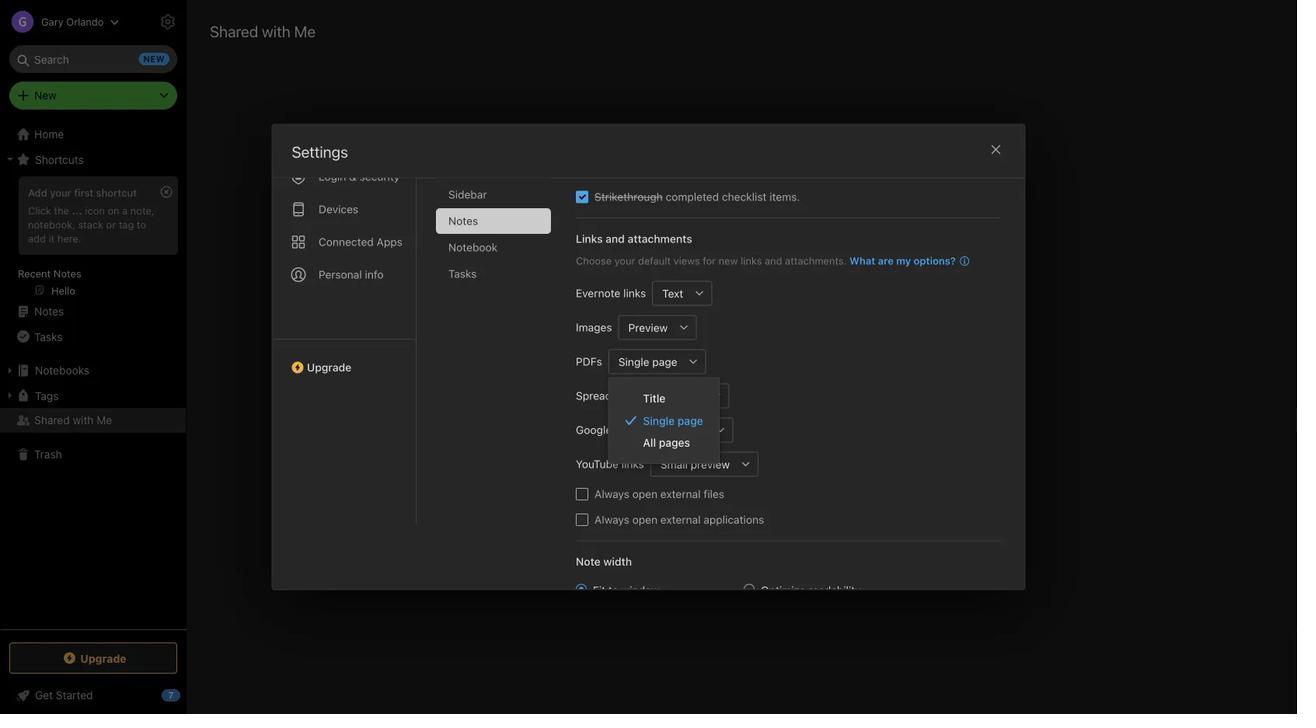 Task type: locate. For each thing, give the bounding box(es) containing it.
single page inside button
[[618, 356, 677, 368]]

1 horizontal spatial me
[[294, 22, 316, 40]]

notes inside shared with me element
[[584, 425, 618, 440]]

tasks down the 'notebook'
[[448, 267, 477, 280]]

small preview
[[660, 458, 730, 471]]

0 vertical spatial always
[[594, 488, 629, 501]]

always for always open external applications
[[594, 514, 629, 526]]

strikethrough completed checklist items.
[[594, 191, 800, 203]]

1 always from the top
[[594, 488, 629, 501]]

open up always open external applications
[[632, 488, 657, 501]]

0 horizontal spatial your
[[50, 187, 71, 198]]

single page
[[618, 356, 677, 368], [643, 414, 704, 427]]

notes and notebooks shared with you will show up here.
[[584, 425, 900, 440]]

new
[[719, 255, 738, 267]]

external for files
[[660, 488, 701, 501]]

2 external from the top
[[660, 514, 701, 526]]

1 vertical spatial tasks
[[34, 330, 63, 343]]

tab list
[[273, 114, 416, 525], [436, 129, 563, 525]]

expand notebooks image
[[4, 365, 16, 377]]

small
[[660, 458, 688, 471]]

1 vertical spatial and
[[765, 255, 782, 267]]

0 horizontal spatial with
[[73, 414, 94, 427]]

1 open from the top
[[632, 488, 657, 501]]

1 vertical spatial single page
[[643, 414, 704, 427]]

group
[[0, 172, 186, 306]]

and inside shared with me element
[[621, 425, 642, 440]]

always
[[594, 488, 629, 501], [594, 514, 629, 526]]

notebooks
[[645, 425, 704, 440]]

security
[[359, 170, 400, 183]]

1 horizontal spatial your
[[614, 255, 635, 267]]

1 horizontal spatial here.
[[872, 425, 900, 440]]

and for notebooks
[[621, 425, 642, 440]]

will
[[800, 425, 818, 440]]

0 horizontal spatial to
[[137, 218, 146, 230]]

icon on a note, notebook, stack or tag to add it here.
[[28, 204, 154, 244]]

shortcuts button
[[0, 147, 186, 172]]

0 vertical spatial and
[[606, 233, 625, 245]]

text button
[[652, 281, 687, 306]]

single down 'title' at the bottom
[[643, 414, 675, 427]]

note
[[576, 556, 600, 568]]

always right 'always open external files' option at the left
[[594, 488, 629, 501]]

single page up pages
[[643, 414, 704, 427]]

0 vertical spatial tasks
[[448, 267, 477, 280]]

always for always open external files
[[594, 488, 629, 501]]

files
[[704, 488, 724, 501]]

single down preview button
[[618, 356, 649, 368]]

1 horizontal spatial to
[[608, 584, 618, 597]]

and right links
[[606, 233, 625, 245]]

external for applications
[[660, 514, 701, 526]]

shared down tags
[[34, 414, 70, 427]]

1 horizontal spatial shared with me
[[210, 22, 316, 40]]

0 horizontal spatial tasks
[[34, 330, 63, 343]]

0 vertical spatial page
[[652, 356, 677, 368]]

0 horizontal spatial upgrade
[[80, 652, 127, 665]]

all pages
[[643, 437, 691, 449]]

and left the all
[[621, 425, 642, 440]]

your up 'the'
[[50, 187, 71, 198]]

1 horizontal spatial tasks
[[448, 267, 477, 280]]

1 vertical spatial to
[[608, 584, 618, 597]]

shared down nothing shared yet
[[708, 425, 746, 440]]

me inside shared with me 'link'
[[97, 414, 112, 427]]

and left attachments. at the top of page
[[765, 255, 782, 267]]

external up always open external applications
[[660, 488, 701, 501]]

it
[[49, 232, 55, 244]]

small preview button
[[650, 452, 734, 477]]

0 vertical spatial upgrade button
[[273, 339, 416, 380]]

open down always open external files
[[632, 514, 657, 526]]

all
[[643, 437, 656, 449]]

1 external from the top
[[660, 488, 701, 501]]

info
[[365, 268, 383, 281]]

and
[[606, 233, 625, 245], [765, 255, 782, 267], [621, 425, 642, 440]]

0 vertical spatial me
[[294, 22, 316, 40]]

tasks up notebooks on the left of the page
[[34, 330, 63, 343]]

google drive links
[[576, 424, 666, 437]]

recent
[[18, 267, 51, 279]]

me
[[294, 22, 316, 40], [97, 414, 112, 427]]

external down always open external files
[[660, 514, 701, 526]]

notes up youtube
[[584, 425, 618, 440]]

connected
[[318, 236, 373, 248]]

single
[[618, 356, 649, 368], [643, 414, 675, 427]]

1 vertical spatial shared with me
[[34, 414, 112, 427]]

page down preview field
[[652, 356, 677, 368]]

always right always open external applications option
[[594, 514, 629, 526]]

0 horizontal spatial tab list
[[273, 114, 416, 525]]

1 horizontal spatial upgrade button
[[273, 339, 416, 380]]

shared with me
[[210, 22, 316, 40], [34, 414, 112, 427]]

your for default
[[614, 255, 635, 267]]

1 horizontal spatial shared
[[210, 22, 258, 40]]

devices
[[318, 203, 358, 216]]

external
[[660, 488, 701, 501], [660, 514, 701, 526]]

tasks inside tab
[[448, 267, 477, 280]]

google
[[576, 424, 612, 437]]

notebooks
[[35, 364, 89, 377]]

home
[[34, 128, 64, 141]]

open
[[632, 488, 657, 501], [632, 514, 657, 526]]

0 vertical spatial shared with me
[[210, 22, 316, 40]]

2 open from the top
[[632, 514, 657, 526]]

shared
[[736, 395, 780, 411], [708, 425, 746, 440]]

sidebar tab
[[436, 182, 551, 208]]

tab list containing login & security
[[273, 114, 416, 525]]

notes
[[448, 215, 478, 227], [54, 267, 81, 279], [34, 305, 64, 318], [584, 425, 618, 440]]

here.
[[57, 232, 81, 244], [872, 425, 900, 440]]

tree
[[0, 122, 187, 629]]

0 horizontal spatial upgrade button
[[9, 643, 177, 674]]

notes tab
[[436, 208, 551, 234]]

1 horizontal spatial tab list
[[436, 129, 563, 525]]

1 vertical spatial your
[[614, 255, 635, 267]]

option group containing fit to window
[[576, 583, 893, 682]]

single inside button
[[618, 356, 649, 368]]

1 vertical spatial shared
[[34, 414, 70, 427]]

tab list containing sidebar
[[436, 129, 563, 525]]

group containing add your first shortcut
[[0, 172, 186, 306]]

0 vertical spatial here.
[[57, 232, 81, 244]]

0 vertical spatial upgrade
[[307, 361, 351, 374]]

0 vertical spatial external
[[660, 488, 701, 501]]

with
[[262, 22, 291, 40], [73, 414, 94, 427], [749, 425, 773, 440]]

new button
[[9, 82, 177, 110]]

shared right settings icon
[[210, 22, 258, 40]]

note width
[[576, 556, 632, 568]]

your for first
[[50, 187, 71, 198]]

notebook
[[448, 241, 497, 254]]

0 vertical spatial open
[[632, 488, 657, 501]]

my
[[896, 255, 911, 267]]

click the ...
[[28, 204, 82, 216]]

shortcuts
[[35, 153, 84, 166]]

0 vertical spatial shared
[[210, 22, 258, 40]]

for
[[703, 255, 716, 267]]

yet
[[783, 395, 803, 411]]

what
[[850, 255, 875, 267]]

notebook,
[[28, 218, 75, 230]]

show
[[821, 425, 851, 440]]

1 vertical spatial upgrade
[[80, 652, 127, 665]]

0 horizontal spatial shared
[[34, 414, 70, 427]]

single page link
[[609, 410, 719, 432]]

here. inside shared with me element
[[872, 425, 900, 440]]

strikethrough
[[594, 191, 663, 203]]

1 vertical spatial here.
[[872, 425, 900, 440]]

None search field
[[20, 45, 166, 73]]

0 horizontal spatial me
[[97, 414, 112, 427]]

window
[[621, 584, 660, 597]]

&
[[349, 170, 356, 183]]

your
[[50, 187, 71, 198], [614, 255, 635, 267]]

attachments
[[628, 233, 692, 245]]

2 horizontal spatial with
[[749, 425, 773, 440]]

preview
[[628, 321, 668, 334]]

youtube links
[[576, 458, 644, 471]]

here. right it
[[57, 232, 81, 244]]

1 horizontal spatial upgrade
[[307, 361, 351, 374]]

to down the note,
[[137, 218, 146, 230]]

2 always from the top
[[594, 514, 629, 526]]

title link
[[609, 388, 719, 410]]

0 vertical spatial your
[[50, 187, 71, 198]]

fit to window
[[593, 584, 660, 597]]

completed
[[666, 191, 719, 203]]

upgrade
[[307, 361, 351, 374], [80, 652, 127, 665]]

0 horizontal spatial here.
[[57, 232, 81, 244]]

single inside dropdown list menu
[[643, 414, 675, 427]]

tag
[[119, 218, 134, 230]]

recent notes
[[18, 267, 81, 279]]

shared up the notes and notebooks shared with you will show up here. at the bottom of page
[[736, 395, 780, 411]]

upgrade button
[[273, 339, 416, 380], [9, 643, 177, 674]]

applications
[[704, 514, 764, 526]]

0 vertical spatial single page
[[618, 356, 677, 368]]

here. right up
[[872, 425, 900, 440]]

text
[[662, 287, 683, 300]]

1 horizontal spatial with
[[262, 22, 291, 40]]

your down "links and attachments"
[[614, 255, 635, 267]]

page down nothing
[[678, 414, 704, 427]]

0 horizontal spatial shared with me
[[34, 414, 112, 427]]

1 vertical spatial external
[[660, 514, 701, 526]]

1 vertical spatial me
[[97, 414, 112, 427]]

links
[[741, 255, 762, 267], [623, 287, 646, 300], [644, 424, 666, 437], [621, 458, 644, 471]]

up
[[854, 425, 868, 440]]

option group
[[576, 583, 893, 682]]

0 vertical spatial to
[[137, 218, 146, 230]]

readability
[[809, 584, 861, 597]]

1 vertical spatial always
[[594, 514, 629, 526]]

open for always open external applications
[[632, 514, 657, 526]]

to right fit
[[608, 584, 618, 597]]

on
[[108, 204, 119, 216]]

shared
[[210, 22, 258, 40], [34, 414, 70, 427]]

1 vertical spatial open
[[632, 514, 657, 526]]

settings image
[[159, 12, 177, 31]]

1 vertical spatial page
[[678, 414, 704, 427]]

all pages link
[[609, 432, 719, 454]]

2 vertical spatial and
[[621, 425, 642, 440]]

single page down preview
[[618, 356, 677, 368]]

notes down sidebar
[[448, 215, 478, 227]]

0 vertical spatial single
[[618, 356, 649, 368]]

page inside button
[[652, 356, 677, 368]]

expand tags image
[[4, 390, 16, 402]]

1 vertical spatial single
[[643, 414, 675, 427]]



Task type: vqa. For each thing, say whether or not it's contained in the screenshot.
the leftmost meeting
no



Task type: describe. For each thing, give the bounding box(es) containing it.
Choose default view option for Google Drive links field
[[672, 418, 733, 443]]

links
[[576, 233, 603, 245]]

group inside tree
[[0, 172, 186, 306]]

tasks button
[[0, 324, 186, 349]]

open for always open external files
[[632, 488, 657, 501]]

Select218 checkbox
[[576, 191, 588, 203]]

optimize readability
[[761, 584, 861, 597]]

shared inside 'link'
[[34, 414, 70, 427]]

shared with me inside 'link'
[[34, 414, 112, 427]]

Choose default view option for Spreadsheets field
[[651, 384, 730, 409]]

or
[[106, 218, 116, 230]]

always open external applications
[[594, 514, 764, 526]]

shared with me element
[[187, 0, 1298, 715]]

apps
[[376, 236, 402, 248]]

optimize
[[761, 584, 806, 597]]

youtube
[[576, 458, 619, 471]]

evernote links
[[576, 287, 646, 300]]

note,
[[130, 204, 154, 216]]

evernote
[[576, 287, 620, 300]]

always open external files
[[594, 488, 724, 501]]

login
[[318, 170, 346, 183]]

trash link
[[0, 442, 186, 467]]

the
[[54, 204, 69, 216]]

notes link
[[0, 299, 186, 324]]

add your first shortcut
[[28, 187, 137, 198]]

tags button
[[0, 383, 186, 408]]

shared with me link
[[0, 408, 186, 433]]

tab list for links and attachments
[[273, 114, 416, 525]]

first
[[74, 187, 93, 198]]

options?
[[914, 255, 956, 267]]

to inside icon on a note, notebook, stack or tag to add it here.
[[137, 218, 146, 230]]

preview
[[691, 458, 730, 471]]

a
[[122, 204, 128, 216]]

title
[[643, 392, 666, 405]]

preview button
[[618, 315, 672, 340]]

new
[[34, 89, 57, 102]]

notebook tab
[[436, 235, 551, 260]]

stack
[[78, 218, 103, 230]]

notes down recent notes
[[34, 305, 64, 318]]

single page inside dropdown list menu
[[643, 414, 704, 427]]

are
[[878, 255, 894, 267]]

me inside shared with me element
[[294, 22, 316, 40]]

tasks tab
[[436, 261, 551, 287]]

default
[[638, 255, 671, 267]]

checklist
[[722, 191, 767, 203]]

upgrade for the bottom upgrade popup button
[[80, 652, 127, 665]]

Choose default view option for Evernote links field
[[652, 281, 712, 306]]

width
[[603, 556, 632, 568]]

login & security
[[318, 170, 400, 183]]

add
[[28, 187, 47, 198]]

tree containing home
[[0, 122, 187, 629]]

Choose default view option for YouTube links field
[[650, 452, 759, 477]]

spreadsheets
[[576, 390, 645, 402]]

single page button
[[608, 350, 681, 374]]

links and attachments
[[576, 233, 692, 245]]

settings
[[292, 143, 348, 161]]

choose
[[576, 255, 612, 267]]

and for attachments
[[606, 233, 625, 245]]

fit
[[593, 584, 605, 597]]

notes inside tab
[[448, 215, 478, 227]]

Always open external applications checkbox
[[576, 514, 588, 526]]

with inside shared with me 'link'
[[73, 414, 94, 427]]

tab list for choose your default views for new links and attachments.
[[436, 129, 563, 525]]

choose your default views for new links and attachments.
[[576, 255, 847, 267]]

connected apps
[[318, 236, 402, 248]]

1 vertical spatial upgrade button
[[9, 643, 177, 674]]

what are my options?
[[850, 255, 956, 267]]

Search text field
[[20, 45, 166, 73]]

shortcut
[[96, 187, 137, 198]]

you
[[776, 425, 797, 440]]

1 vertical spatial shared
[[708, 425, 746, 440]]

notebooks link
[[0, 358, 186, 383]]

add
[[28, 232, 46, 244]]

nothing shared yet
[[681, 395, 803, 411]]

sidebar
[[448, 188, 487, 201]]

here. inside icon on a note, notebook, stack or tag to add it here.
[[57, 232, 81, 244]]

tasks inside button
[[34, 330, 63, 343]]

items.
[[770, 191, 800, 203]]

0 vertical spatial shared
[[736, 395, 780, 411]]

tags
[[35, 389, 59, 402]]

upgrade for upgrade popup button to the right
[[307, 361, 351, 374]]

dropdown list menu
[[609, 388, 719, 454]]

home link
[[0, 122, 187, 147]]

pdfs
[[576, 355, 602, 368]]

pages
[[659, 437, 691, 449]]

page inside dropdown list menu
[[678, 414, 704, 427]]

views
[[674, 255, 700, 267]]

images
[[576, 321, 612, 334]]

attachments.
[[785, 255, 847, 267]]

Choose default view option for PDFs field
[[608, 350, 706, 374]]

notes right recent
[[54, 267, 81, 279]]

icon
[[85, 204, 105, 216]]

Always open external files checkbox
[[576, 488, 588, 501]]

Choose default view option for Images field
[[618, 315, 697, 340]]

close image
[[987, 140, 1006, 159]]

personal info
[[318, 268, 383, 281]]



